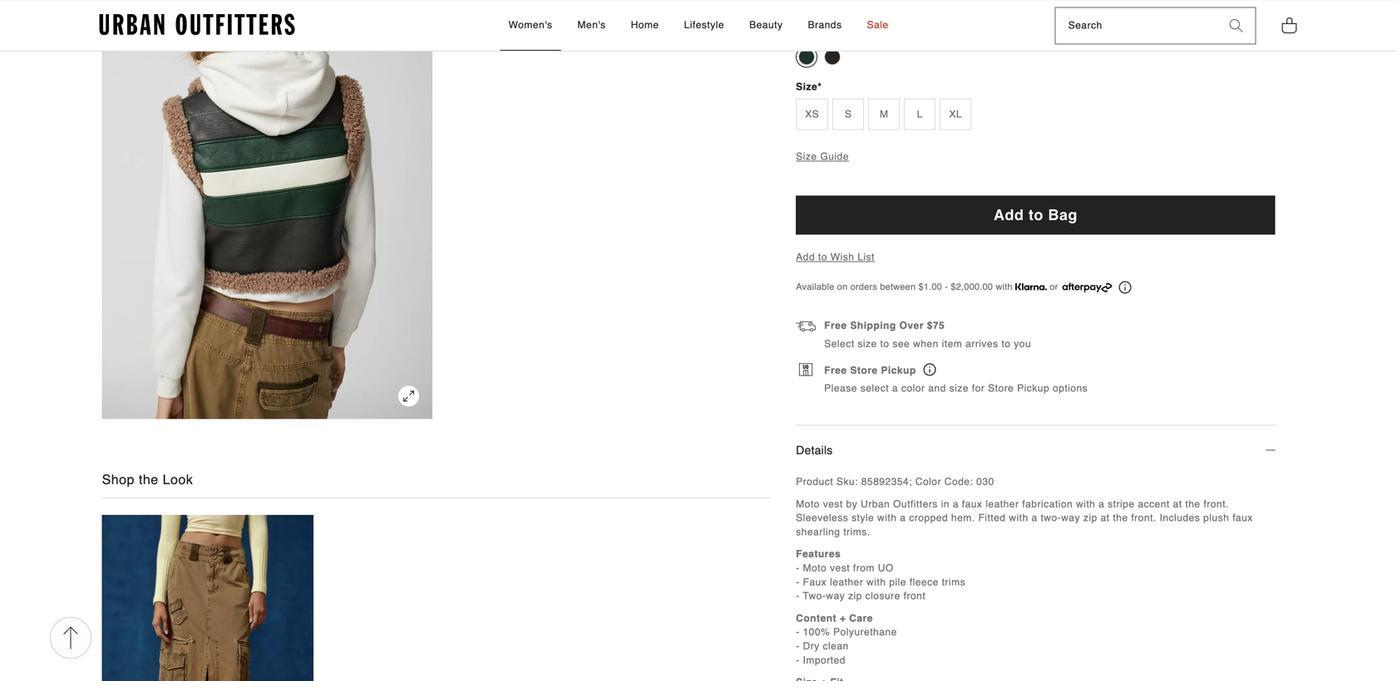 Task type: vqa. For each thing, say whether or not it's contained in the screenshot.
the left Store
yes



Task type: describe. For each thing, give the bounding box(es) containing it.
arrives
[[966, 338, 998, 350]]

sleeveless
[[796, 513, 848, 524]]

$75
[[927, 320, 945, 332]]

select
[[824, 338, 855, 350]]

2 vertical spatial the
[[1113, 513, 1128, 524]]

s
[[845, 108, 852, 120]]

add for add to bag
[[994, 207, 1024, 224]]

or button
[[1015, 280, 1132, 295]]

a left 'two-'
[[1032, 513, 1038, 524]]

urban outfitters image
[[99, 14, 295, 36]]

wish
[[831, 252, 854, 263]]

when
[[913, 338, 939, 350]]

accent
[[1138, 499, 1170, 511]]

two-
[[803, 591, 826, 603]]

content
[[796, 613, 837, 625]]

afterpay image
[[1062, 283, 1112, 293]]

code:
[[945, 477, 973, 488]]

$2,000.00
[[951, 282, 993, 292]]

by
[[846, 499, 858, 511]]

to left wish
[[818, 252, 827, 263]]

see
[[893, 338, 910, 350]]

size for and
[[949, 383, 969, 395]]

beauty link
[[741, 1, 791, 51]]

trims
[[942, 577, 966, 589]]

polyurethane
[[833, 627, 897, 639]]

closure
[[865, 591, 901, 603]]

care
[[849, 613, 873, 625]]

please
[[824, 383, 857, 395]]

vest inside the moto vest by urban outfitters in a faux leather fabrication with a stripe accent at the front. sleeveless style with a cropped hem. fitted with a two-way zip at the front. includes plush faux shearling trims.
[[823, 499, 843, 511]]

size for size guide
[[796, 151, 817, 162]]

women's
[[509, 19, 553, 31]]

uo
[[878, 563, 894, 575]]

lifestyle link
[[676, 1, 733, 51]]

outfitters
[[893, 499, 938, 511]]

xl
[[949, 108, 962, 120]]

main navigation element
[[359, 1, 1038, 51]]

a left color
[[892, 383, 898, 395]]

pile
[[889, 577, 906, 589]]

with left klarna image
[[996, 282, 1013, 292]]

and
[[928, 383, 946, 395]]

from
[[853, 563, 875, 575]]

0 horizontal spatial at
[[1101, 513, 1110, 524]]

between
[[880, 282, 916, 292]]

green
[[831, 29, 861, 41]]

list
[[858, 252, 875, 263]]

+
[[840, 613, 846, 625]]

sale link
[[859, 1, 897, 51]]

- left faux
[[796, 577, 800, 589]]

- left the imported
[[796, 655, 800, 667]]

1 vertical spatial faux
[[1233, 513, 1253, 524]]

a right the 'in'
[[953, 499, 959, 511]]

with left stripe
[[1076, 499, 1096, 511]]

sku:
[[837, 477, 858, 488]]

my shopping bag image
[[1281, 16, 1298, 34]]

color: green
[[796, 29, 861, 41]]

100%
[[803, 627, 830, 639]]

1 horizontal spatial at
[[1173, 499, 1182, 511]]

urban
[[861, 499, 890, 511]]

home link
[[623, 1, 667, 51]]

features - moto vest from uo - faux leather with pile fleece trims - two-way zip closure front
[[796, 549, 966, 603]]

women's link
[[500, 1, 561, 51]]

you
[[1014, 338, 1031, 350]]

m
[[880, 108, 889, 120]]

size guide
[[796, 151, 849, 162]]

shop
[[102, 473, 135, 488]]

color
[[901, 383, 925, 395]]

zoom in image
[[398, 386, 419, 407]]

orders
[[850, 282, 877, 292]]

klarna image
[[1015, 284, 1047, 291]]

add to wish list
[[796, 252, 875, 263]]

fabrication
[[1022, 499, 1073, 511]]

0 vertical spatial front.
[[1204, 499, 1229, 511]]

add to bag button
[[796, 196, 1275, 235]]

a down outfitters
[[900, 513, 906, 524]]

moto inside features - moto vest from uo - faux leather with pile fleece trims - two-way zip closure front
[[803, 563, 827, 575]]

product sku: 85892354; color code: 030
[[796, 477, 994, 488]]

uo donald moto vest #4 image
[[102, 0, 432, 420]]

fleece
[[910, 577, 939, 589]]

fitted
[[978, 513, 1006, 524]]

select
[[861, 383, 889, 395]]



Task type: locate. For each thing, give the bounding box(es) containing it.
sale
[[867, 19, 889, 31]]

moto up sleeveless
[[796, 499, 820, 511]]

1 vertical spatial size
[[796, 151, 817, 162]]

1 vertical spatial leather
[[830, 577, 863, 589]]

0 vertical spatial size
[[796, 81, 818, 93]]

zip right 'two-'
[[1083, 513, 1097, 524]]

vest inside features - moto vest from uo - faux leather with pile fleece trims - two-way zip closure front
[[830, 563, 850, 575]]

available on orders between $1.00 - $2,000.00 with
[[796, 282, 1015, 292]]

85892354;
[[861, 477, 912, 488]]

way inside the moto vest by urban outfitters in a faux leather fabrication with a stripe accent at the front. sleeveless style with a cropped hem. fitted with a two-way zip at the front. includes plush faux shearling trims.
[[1061, 513, 1080, 524]]

front. down accent
[[1131, 513, 1157, 524]]

size guide button
[[796, 151, 849, 162]]

includes
[[1160, 513, 1200, 524]]

1 horizontal spatial pickup
[[1017, 383, 1050, 395]]

free shipping over $75 select size to see when item arrives to you
[[824, 320, 1031, 350]]

green image
[[799, 49, 815, 65]]

leather inside features - moto vest from uo - faux leather with pile fleece trims - two-way zip closure front
[[830, 577, 863, 589]]

0 vertical spatial way
[[1061, 513, 1080, 524]]

1 vertical spatial moto
[[803, 563, 827, 575]]

men's link
[[569, 1, 614, 51]]

Search text field
[[1056, 8, 1217, 43]]

xs
[[805, 108, 819, 120]]

1 free from the top
[[824, 320, 847, 332]]

1 vertical spatial at
[[1101, 513, 1110, 524]]

the down stripe
[[1113, 513, 1128, 524]]

guide
[[820, 151, 849, 162]]

at up includes
[[1173, 499, 1182, 511]]

front. up plush
[[1204, 499, 1229, 511]]

cropped
[[909, 513, 948, 524]]

zip up care
[[848, 591, 862, 603]]

1 vertical spatial vest
[[830, 563, 850, 575]]

0 vertical spatial at
[[1173, 499, 1182, 511]]

0 vertical spatial zip
[[1083, 513, 1097, 524]]

free inside free shipping over $75 select size to see when item arrives to you
[[824, 320, 847, 332]]

- down features
[[796, 563, 800, 575]]

0 horizontal spatial add
[[796, 252, 815, 263]]

for
[[972, 383, 985, 395]]

1 horizontal spatial way
[[1061, 513, 1080, 524]]

0 horizontal spatial front.
[[1131, 513, 1157, 524]]

a left stripe
[[1099, 499, 1105, 511]]

clean
[[823, 641, 849, 653]]

0 horizontal spatial faux
[[962, 499, 983, 511]]

faux
[[962, 499, 983, 511], [1233, 513, 1253, 524]]

add inside button
[[994, 207, 1024, 224]]

store right for
[[988, 383, 1014, 395]]

l
[[917, 108, 923, 120]]

or
[[1050, 282, 1058, 292]]

- left two- in the right of the page
[[796, 591, 800, 603]]

details button
[[796, 426, 1275, 476]]

size up the xs
[[796, 81, 818, 93]]

on
[[837, 282, 848, 292]]

0 vertical spatial pickup
[[881, 365, 916, 377]]

moto inside the moto vest by urban outfitters in a faux leather fabrication with a stripe accent at the front. sleeveless style with a cropped hem. fitted with a two-way zip at the front. includes plush faux shearling trims.
[[796, 499, 820, 511]]

1 vertical spatial store
[[988, 383, 1014, 395]]

hem.
[[951, 513, 975, 524]]

to left see
[[880, 338, 889, 350]]

size
[[858, 338, 877, 350], [949, 383, 969, 395]]

shop the look
[[102, 473, 193, 488]]

bdg tracey utility maxi skirt image
[[102, 516, 313, 682]]

at
[[1173, 499, 1182, 511], [1101, 513, 1110, 524]]

search image
[[1230, 19, 1243, 32]]

1 horizontal spatial zip
[[1083, 513, 1097, 524]]

0 horizontal spatial size
[[858, 338, 877, 350]]

1 vertical spatial way
[[826, 591, 845, 603]]

dry
[[803, 641, 820, 653]]

leather for faux
[[986, 499, 1019, 511]]

0 horizontal spatial zip
[[848, 591, 862, 603]]

plush
[[1203, 513, 1229, 524]]

men's
[[578, 19, 606, 31]]

1 vertical spatial size
[[949, 383, 969, 395]]

moto
[[796, 499, 820, 511], [803, 563, 827, 575]]

zip inside the moto vest by urban outfitters in a faux leather fabrication with a stripe accent at the front. sleeveless style with a cropped hem. fitted with a two-way zip at the front. includes plush faux shearling trims.
[[1083, 513, 1097, 524]]

0 vertical spatial the
[[139, 473, 159, 488]]

0 horizontal spatial the
[[139, 473, 159, 488]]

color:
[[796, 29, 828, 41]]

leather inside the moto vest by urban outfitters in a faux leather fabrication with a stripe accent at the front. sleeveless style with a cropped hem. fitted with a two-way zip at the front. includes plush faux shearling trims.
[[986, 499, 1019, 511]]

1 size from the top
[[796, 81, 818, 93]]

0 vertical spatial vest
[[823, 499, 843, 511]]

content + care - 100% polyurethane - dry clean - imported
[[796, 613, 897, 667]]

add left the bag
[[994, 207, 1024, 224]]

trims.
[[843, 527, 870, 538]]

0 vertical spatial moto
[[796, 499, 820, 511]]

-
[[945, 282, 948, 292], [796, 563, 800, 575], [796, 577, 800, 589], [796, 591, 800, 603], [796, 627, 800, 639], [796, 641, 800, 653], [796, 655, 800, 667]]

free for free shipping over $75 select size to see when item arrives to you
[[824, 320, 847, 332]]

shipping
[[850, 320, 896, 332]]

with
[[996, 282, 1013, 292], [1076, 499, 1096, 511], [877, 513, 897, 524], [1009, 513, 1028, 524], [867, 577, 886, 589]]

zip inside features - moto vest from uo - faux leather with pile fleece trims - two-way zip closure front
[[848, 591, 862, 603]]

free up select at the right
[[824, 320, 847, 332]]

shearling
[[796, 527, 840, 538]]

1 horizontal spatial leather
[[986, 499, 1019, 511]]

0 horizontal spatial way
[[826, 591, 845, 603]]

add to wish list button
[[796, 252, 875, 263]]

leather up fitted
[[986, 499, 1019, 511]]

pickup up color
[[881, 365, 916, 377]]

item
[[942, 338, 962, 350]]

in
[[941, 499, 950, 511]]

with up "closure"
[[867, 577, 886, 589]]

2 horizontal spatial the
[[1185, 499, 1201, 511]]

0 vertical spatial leather
[[986, 499, 1019, 511]]

free store pickup
[[824, 365, 919, 377]]

front
[[904, 591, 926, 603]]

available
[[796, 282, 835, 292]]

0 vertical spatial add
[[994, 207, 1024, 224]]

- left 100%
[[796, 627, 800, 639]]

size inside free shipping over $75 select size to see when item arrives to you
[[858, 338, 877, 350]]

two-
[[1041, 513, 1061, 524]]

details
[[796, 444, 833, 457]]

to inside add to bag button
[[1029, 207, 1044, 224]]

product
[[796, 477, 833, 488]]

2 size from the top
[[796, 151, 817, 162]]

leather for faux
[[830, 577, 863, 589]]

to
[[1029, 207, 1044, 224], [818, 252, 827, 263], [880, 338, 889, 350], [1002, 338, 1011, 350]]

1 vertical spatial free
[[824, 365, 847, 377]]

1 horizontal spatial the
[[1113, 513, 1128, 524]]

1 vertical spatial zip
[[848, 591, 862, 603]]

zip
[[1083, 513, 1097, 524], [848, 591, 862, 603]]

size left guide
[[796, 151, 817, 162]]

moto vest by urban outfitters in a faux leather fabrication with a stripe accent at the front. sleeveless style with a cropped hem. fitted with a two-way zip at the front. includes plush faux shearling trims.
[[796, 499, 1253, 538]]

size for select
[[858, 338, 877, 350]]

size left for
[[949, 383, 969, 395]]

None search field
[[1056, 8, 1217, 43]]

faux right plush
[[1233, 513, 1253, 524]]

the left look
[[139, 473, 159, 488]]

0 vertical spatial free
[[824, 320, 847, 332]]

leather down the from
[[830, 577, 863, 589]]

0 horizontal spatial pickup
[[881, 365, 916, 377]]

over
[[899, 320, 924, 332]]

a
[[892, 383, 898, 395], [953, 499, 959, 511], [1099, 499, 1105, 511], [900, 513, 906, 524], [1032, 513, 1038, 524]]

1 vertical spatial pickup
[[1017, 383, 1050, 395]]

add for add to wish list
[[796, 252, 815, 263]]

$1.00
[[919, 282, 942, 292]]

free for free store pickup
[[824, 365, 847, 377]]

1 horizontal spatial store
[[988, 383, 1014, 395]]

- right $1.00 at the top right of the page
[[945, 282, 948, 292]]

color
[[915, 477, 941, 488]]

1 horizontal spatial size
[[949, 383, 969, 395]]

size down shipping
[[858, 338, 877, 350]]

store pickup image
[[799, 364, 813, 377], [799, 364, 813, 377], [924, 364, 936, 377]]

look
[[163, 473, 193, 488]]

030
[[976, 477, 994, 488]]

lifestyle
[[684, 19, 724, 31]]

vest up sleeveless
[[823, 499, 843, 511]]

to left the you
[[1002, 338, 1011, 350]]

stripe
[[1108, 499, 1135, 511]]

with right fitted
[[1009, 513, 1028, 524]]

with down urban at the bottom
[[877, 513, 897, 524]]

pickup left options on the bottom right
[[1017, 383, 1050, 395]]

the up includes
[[1185, 499, 1201, 511]]

way inside features - moto vest from uo - faux leather with pile fleece trims - two-way zip closure front
[[826, 591, 845, 603]]

style
[[852, 513, 874, 524]]

with inside features - moto vest from uo - faux leather with pile fleece trims - two-way zip closure front
[[867, 577, 886, 589]]

to left the bag
[[1029, 207, 1044, 224]]

store up select
[[850, 365, 878, 377]]

0 horizontal spatial store
[[850, 365, 878, 377]]

way up +
[[826, 591, 845, 603]]

1 vertical spatial the
[[1185, 499, 1201, 511]]

1 vertical spatial add
[[796, 252, 815, 263]]

vest left the from
[[830, 563, 850, 575]]

front.
[[1204, 499, 1229, 511], [1131, 513, 1157, 524]]

size for size
[[796, 81, 818, 93]]

features
[[796, 549, 841, 561]]

0 vertical spatial store
[[850, 365, 878, 377]]

at down stripe
[[1101, 513, 1110, 524]]

0 vertical spatial faux
[[962, 499, 983, 511]]

home
[[631, 19, 659, 31]]

brands
[[808, 19, 842, 31]]

2 free from the top
[[824, 365, 847, 377]]

way
[[1061, 513, 1080, 524], [826, 591, 845, 603]]

black multi image
[[824, 49, 841, 65]]

0 horizontal spatial leather
[[830, 577, 863, 589]]

free up "please"
[[824, 365, 847, 377]]

- left dry
[[796, 641, 800, 653]]

bag
[[1048, 207, 1078, 224]]

brands link
[[800, 1, 850, 51]]

1 horizontal spatial add
[[994, 207, 1024, 224]]

1 vertical spatial front.
[[1131, 513, 1157, 524]]

add up available
[[796, 252, 815, 263]]

vest
[[823, 499, 843, 511], [830, 563, 850, 575]]

faux up hem. at right
[[962, 499, 983, 511]]

1 horizontal spatial faux
[[1233, 513, 1253, 524]]

add to bag
[[994, 207, 1078, 224]]

beauty
[[749, 19, 783, 31]]

0 vertical spatial size
[[858, 338, 877, 350]]

way down fabrication
[[1061, 513, 1080, 524]]

shipping options image
[[796, 319, 816, 339]]

add
[[994, 207, 1024, 224], [796, 252, 815, 263]]

1 horizontal spatial front.
[[1204, 499, 1229, 511]]

size
[[796, 81, 818, 93], [796, 151, 817, 162]]

moto up faux
[[803, 563, 827, 575]]

faux
[[803, 577, 827, 589]]



